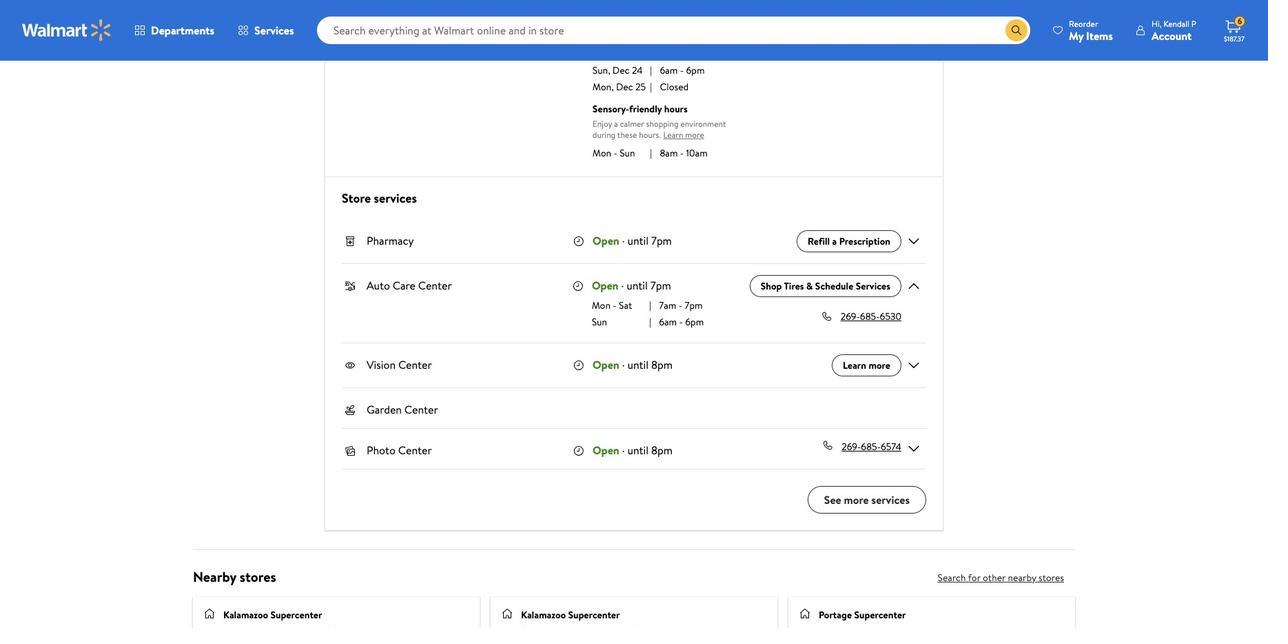 Task type: vqa. For each thing, say whether or not it's contained in the screenshot.
the right in
no



Task type: describe. For each thing, give the bounding box(es) containing it.
p
[[1192, 18, 1197, 29]]

pharmacy
[[367, 233, 414, 248]]

holiday hours
[[593, 47, 652, 61]]

0 horizontal spatial learn
[[664, 129, 684, 141]]

8am - 10am
[[660, 146, 708, 160]]

search for other nearby stores
[[938, 571, 1065, 585]]

closed
[[660, 80, 689, 94]]

mon for 8am - 10am
[[593, 146, 612, 160]]

photo center
[[367, 443, 432, 458]]

portage supercenter
[[819, 608, 906, 622]]

mon,
[[593, 80, 614, 94]]

· for photo center
[[622, 443, 625, 458]]

prescription
[[840, 234, 891, 248]]

sensory-friendly hours element
[[593, 102, 749, 116]]

for
[[969, 571, 981, 585]]

2 supercenter from the left
[[568, 608, 620, 622]]

more for top learn more link
[[686, 129, 704, 141]]

8pm for photo center
[[651, 443, 673, 458]]

see
[[824, 492, 842, 507]]

tires
[[784, 279, 804, 293]]

hours
[[665, 102, 688, 116]]

0 vertical spatial learn more link
[[661, 124, 715, 146]]

refill
[[808, 234, 830, 248]]

open for pharmacy
[[593, 233, 620, 248]]

see more services button
[[808, 486, 927, 514]]

open · until 8pm for vision center
[[593, 357, 673, 372]]

1 vertical spatial learn
[[843, 358, 867, 372]]

vision center
[[367, 357, 432, 372]]

search for other nearby stores link
[[927, 567, 1076, 589]]

open for vision center
[[593, 357, 620, 372]]

6 $187.37
[[1225, 15, 1245, 43]]

0 horizontal spatial stores
[[240, 567, 276, 586]]

6am for 24
[[660, 63, 678, 77]]

departments button
[[123, 14, 226, 47]]

auto care center
[[367, 278, 452, 293]]

1 supercenter from the left
[[271, 608, 322, 622]]

a for refill
[[833, 234, 837, 248]]

8am
[[660, 146, 678, 160]]

vision
[[367, 357, 396, 372]]

nearby stores
[[193, 567, 276, 586]]

10am
[[686, 146, 708, 160]]

open · until 8pm for photo center
[[593, 443, 673, 458]]

685- for 6530
[[860, 310, 880, 323]]

1 kalamazoo supercenter from the left
[[223, 608, 322, 622]]

care
[[393, 278, 416, 293]]

mon for 7am - 7pm
[[592, 298, 611, 312]]

environment
[[681, 118, 726, 130]]

· for vision center
[[622, 357, 625, 372]]

account
[[1152, 28, 1192, 43]]

2 kalamazoo supercenter from the left
[[521, 608, 620, 622]]

calmer
[[620, 118, 644, 130]]

enjoy a calmer shopping environment during these hours. learn more element
[[593, 118, 726, 141]]

services button
[[226, 14, 306, 47]]

0 vertical spatial services
[[374, 190, 417, 207]]

portage
[[819, 608, 852, 622]]

my
[[1069, 28, 1084, 43]]

1 vertical spatial open · until 7pm
[[592, 278, 671, 293]]

other
[[983, 571, 1006, 585]]

8pm for vision center
[[651, 357, 673, 372]]

a for enjoy
[[614, 118, 618, 130]]

24
[[632, 63, 643, 77]]

hours
[[627, 47, 652, 61]]

269-685-6530
[[841, 310, 902, 323]]

685- for 6574
[[861, 440, 881, 454]]

see more services
[[824, 492, 910, 507]]

- left 7am
[[613, 298, 617, 312]]

6574
[[881, 440, 902, 454]]

$187.37
[[1225, 34, 1245, 43]]

until for photo center
[[628, 443, 649, 458]]

reorder my items
[[1069, 18, 1113, 43]]

6am - 11pm
[[660, 8, 706, 22]]

sun, dec 24
[[593, 63, 643, 77]]

0 vertical spatial 7pm
[[651, 233, 672, 248]]

0 vertical spatial learn more
[[664, 129, 704, 141]]

mon - sat for sun
[[592, 298, 633, 312]]

8am - 10am element
[[655, 146, 708, 160]]

0 horizontal spatial sun
[[592, 315, 607, 329]]

shopping
[[646, 118, 679, 130]]

open for photo center
[[593, 443, 620, 458]]

store
[[342, 190, 371, 207]]

services inside dropdown button
[[872, 492, 910, 507]]

hours.
[[639, 129, 661, 141]]

center for photo center
[[398, 443, 432, 458]]

nearby
[[193, 567, 236, 586]]

Search search field
[[317, 17, 1031, 44]]

- left 11pm in the top right of the page
[[680, 8, 684, 22]]

garden center
[[367, 402, 438, 417]]

nearby
[[1008, 571, 1037, 585]]

services inside the shop tires & schedule services link
[[856, 279, 891, 293]]



Task type: locate. For each thing, give the bounding box(es) containing it.
more right see
[[844, 492, 869, 507]]

mon - sat for holiday hours
[[593, 8, 633, 22]]

- down during
[[614, 146, 618, 160]]

6pm for sun
[[686, 315, 704, 329]]

sat
[[620, 8, 633, 22], [619, 298, 633, 312]]

learn more link
[[661, 124, 715, 146], [832, 354, 902, 376]]

more down 269-685-6530 link
[[869, 358, 891, 372]]

reorder
[[1069, 18, 1099, 29]]

services
[[254, 23, 294, 38], [856, 279, 891, 293]]

hi,
[[1152, 18, 1162, 29]]

center right vision
[[398, 357, 432, 372]]

6pm up closed
[[686, 63, 705, 77]]

1 vertical spatial a
[[833, 234, 837, 248]]

1 vertical spatial open · until 8pm
[[593, 443, 673, 458]]

6pm down 7am - 7pm
[[686, 315, 704, 329]]

1 horizontal spatial learn
[[843, 358, 867, 372]]

0 horizontal spatial learn more
[[664, 129, 704, 141]]

0 vertical spatial mon - sat
[[593, 8, 633, 22]]

center
[[418, 278, 452, 293], [398, 357, 432, 372], [405, 402, 438, 417], [398, 443, 432, 458]]

0 vertical spatial 8pm
[[651, 357, 673, 372]]

refill a prescription
[[808, 234, 891, 248]]

8pm
[[651, 357, 673, 372], [651, 443, 673, 458]]

center right garden
[[405, 402, 438, 417]]

friendly
[[629, 102, 662, 116]]

until for vision center
[[628, 357, 649, 372]]

6am left 11pm in the top right of the page
[[660, 8, 678, 22]]

269-685-6574
[[842, 440, 902, 454]]

more inside dropdown button
[[844, 492, 869, 507]]

2 vertical spatial 7pm
[[685, 298, 703, 312]]

shop tires & schedule services link
[[750, 275, 902, 297]]

1 vertical spatial 269-
[[842, 440, 861, 454]]

&
[[807, 279, 813, 293]]

hi, kendall p account
[[1152, 18, 1197, 43]]

0 vertical spatial mon
[[593, 8, 612, 22]]

- up closed
[[680, 63, 684, 77]]

1 8pm from the top
[[651, 357, 673, 372]]

schedule
[[816, 279, 854, 293]]

kendall
[[1164, 18, 1190, 29]]

0 horizontal spatial services
[[254, 23, 294, 38]]

services right store
[[374, 190, 417, 207]]

learn more up 8am - 10am
[[664, 129, 704, 141]]

1 horizontal spatial sun
[[620, 146, 635, 160]]

3 supercenter from the left
[[855, 608, 906, 622]]

items
[[1087, 28, 1113, 43]]

more
[[686, 129, 704, 141], [869, 358, 891, 372], [844, 492, 869, 507]]

a
[[614, 118, 618, 130], [833, 234, 837, 248]]

learn up 8am
[[664, 129, 684, 141]]

1 kalamazoo from the left
[[223, 608, 268, 622]]

more for bottom learn more link
[[869, 358, 891, 372]]

learn down 269-685-6530 link
[[843, 358, 867, 372]]

7am - 7pm
[[659, 298, 703, 312]]

open · until 7pm
[[593, 233, 672, 248], [592, 278, 671, 293]]

2 horizontal spatial supercenter
[[855, 608, 906, 622]]

1 vertical spatial 685-
[[861, 440, 881, 454]]

supercenter
[[271, 608, 322, 622], [568, 608, 620, 622], [855, 608, 906, 622]]

sensory-
[[593, 102, 629, 116]]

685-
[[860, 310, 880, 323], [861, 440, 881, 454]]

1 horizontal spatial a
[[833, 234, 837, 248]]

departments
[[151, 23, 214, 38]]

dec for mon,
[[616, 80, 633, 94]]

0 horizontal spatial supercenter
[[271, 608, 322, 622]]

269- for 269-685-6530
[[841, 310, 860, 323]]

refill a prescription link
[[797, 230, 902, 252]]

6am
[[660, 8, 678, 22], [660, 63, 678, 77], [659, 315, 677, 329]]

mon - sun
[[593, 146, 635, 160]]

6am for sat
[[660, 8, 678, 22]]

- up holiday hours
[[614, 8, 618, 22]]

0 horizontal spatial kalamazoo
[[223, 608, 268, 622]]

1 vertical spatial 7pm
[[651, 278, 671, 293]]

sat up holiday hours
[[620, 8, 633, 22]]

269-685-6530 link
[[841, 310, 902, 323]]

269- left "6574"
[[842, 440, 861, 454]]

1 vertical spatial 6am - 6pm
[[659, 315, 704, 329]]

mon left 7am
[[592, 298, 611, 312]]

center right care
[[418, 278, 452, 293]]

1 vertical spatial more
[[869, 358, 891, 372]]

1 vertical spatial services
[[872, 492, 910, 507]]

6am - 6pm up closed
[[660, 63, 705, 77]]

search icon image
[[1012, 25, 1023, 36]]

0 vertical spatial more
[[686, 129, 704, 141]]

269- down schedule on the top right
[[841, 310, 860, 323]]

0 vertical spatial learn
[[664, 129, 684, 141]]

0 vertical spatial sun
[[620, 146, 635, 160]]

dec for sun,
[[613, 63, 630, 77]]

mon
[[593, 8, 612, 22], [593, 146, 612, 160], [592, 298, 611, 312]]

services
[[374, 190, 417, 207], [872, 492, 910, 507]]

685- up the see more services
[[861, 440, 881, 454]]

1 horizontal spatial services
[[856, 279, 891, 293]]

kalamazoo supercenter
[[223, 608, 322, 622], [521, 608, 620, 622]]

1 vertical spatial 6am
[[660, 63, 678, 77]]

25
[[636, 80, 646, 94]]

a right refill
[[833, 234, 837, 248]]

dec
[[613, 63, 630, 77], [616, 80, 633, 94]]

269-
[[841, 310, 860, 323], [842, 440, 861, 454]]

- right 7am
[[679, 298, 683, 312]]

during
[[593, 129, 616, 141]]

1 horizontal spatial learn more
[[843, 358, 891, 372]]

store services
[[342, 190, 417, 207]]

search
[[938, 571, 966, 585]]

0 horizontal spatial learn more link
[[661, 124, 715, 146]]

1 vertical spatial mon
[[593, 146, 612, 160]]

-
[[614, 8, 618, 22], [680, 8, 684, 22], [680, 63, 684, 77], [614, 146, 618, 160], [680, 146, 684, 160], [613, 298, 617, 312], [679, 298, 683, 312], [680, 315, 683, 329]]

services inside services dropdown button
[[254, 23, 294, 38]]

0 vertical spatial dec
[[613, 63, 630, 77]]

1 open · until 8pm from the top
[[593, 357, 673, 372]]

0 vertical spatial sat
[[620, 8, 633, 22]]

auto
[[367, 278, 390, 293]]

2 vertical spatial 6am
[[659, 315, 677, 329]]

garden
[[367, 402, 402, 417]]

0 vertical spatial 6pm
[[686, 63, 705, 77]]

learn more
[[664, 129, 704, 141], [843, 358, 891, 372]]

shop
[[761, 279, 782, 293]]

269-685-6574 link
[[842, 440, 902, 458]]

685- down the shop tires & schedule services link on the right of the page
[[860, 310, 880, 323]]

Walmart Site-Wide search field
[[317, 17, 1031, 44]]

enjoy a calmer shopping environment during these hours.
[[593, 118, 726, 141]]

6am - 6pm for sun
[[659, 315, 704, 329]]

0 horizontal spatial a
[[614, 118, 618, 130]]

1 vertical spatial learn more link
[[832, 354, 902, 376]]

6am - 6pm down 7am - 7pm
[[659, 315, 704, 329]]

mon for 6am - 11pm
[[593, 8, 612, 22]]

a inside the enjoy a calmer shopping environment during these hours.
[[614, 118, 618, 130]]

sat for holiday hours
[[620, 8, 633, 22]]

6pm for sun, dec 24
[[686, 63, 705, 77]]

mon, dec 25 |
[[593, 80, 652, 94]]

walmart image
[[22, 19, 112, 41]]

1 vertical spatial 8pm
[[651, 443, 673, 458]]

services down "6574"
[[872, 492, 910, 507]]

2 vertical spatial more
[[844, 492, 869, 507]]

sat for sun
[[619, 298, 633, 312]]

mon - sat up holiday
[[593, 8, 633, 22]]

0 vertical spatial open · until 8pm
[[593, 357, 673, 372]]

a right enjoy
[[614, 118, 618, 130]]

mon up holiday
[[593, 8, 612, 22]]

mon down during
[[593, 146, 612, 160]]

sat left 7am
[[619, 298, 633, 312]]

1 vertical spatial mon - sat
[[592, 298, 633, 312]]

open
[[593, 233, 620, 248], [592, 278, 619, 293], [593, 357, 620, 372], [593, 443, 620, 458]]

- down 7am - 7pm
[[680, 315, 683, 329]]

269- for 269-685-6574
[[842, 440, 861, 454]]

6
[[1238, 15, 1243, 27]]

· for pharmacy
[[622, 233, 625, 248]]

6am up closed
[[660, 63, 678, 77]]

learn more down 269-685-6530 link
[[843, 358, 891, 372]]

0 vertical spatial 6am - 6pm
[[660, 63, 705, 77]]

0 horizontal spatial services
[[374, 190, 417, 207]]

dec left 25
[[616, 80, 633, 94]]

2 open · until 8pm from the top
[[593, 443, 673, 458]]

2 kalamazoo from the left
[[521, 608, 566, 622]]

center right photo
[[398, 443, 432, 458]]

0 vertical spatial a
[[614, 118, 618, 130]]

7am
[[659, 298, 677, 312]]

1 vertical spatial 6pm
[[686, 315, 704, 329]]

2 8pm from the top
[[651, 443, 673, 458]]

6530
[[880, 310, 902, 323]]

1 vertical spatial dec
[[616, 80, 633, 94]]

more up the 10am
[[686, 129, 704, 141]]

holiday
[[593, 47, 625, 61]]

2 vertical spatial mon
[[592, 298, 611, 312]]

these
[[618, 129, 637, 141]]

enjoy
[[593, 118, 612, 130]]

sensory-friendly hours
[[593, 102, 688, 116]]

·
[[622, 233, 625, 248], [622, 278, 624, 293], [622, 357, 625, 372], [622, 443, 625, 458]]

1 horizontal spatial learn more link
[[832, 354, 902, 376]]

0 horizontal spatial kalamazoo supercenter
[[223, 608, 322, 622]]

more for see more services dropdown button
[[844, 492, 869, 507]]

center for vision center
[[398, 357, 432, 372]]

6pm
[[686, 63, 705, 77], [686, 315, 704, 329]]

0 vertical spatial services
[[254, 23, 294, 38]]

1 vertical spatial sun
[[592, 315, 607, 329]]

6am down 7am
[[659, 315, 677, 329]]

7pm
[[651, 233, 672, 248], [651, 278, 671, 293], [685, 298, 703, 312]]

until for pharmacy
[[628, 233, 649, 248]]

dec left 24
[[613, 63, 630, 77]]

1 horizontal spatial supercenter
[[568, 608, 620, 622]]

1 horizontal spatial stores
[[1039, 571, 1065, 585]]

learn
[[664, 129, 684, 141], [843, 358, 867, 372]]

1 horizontal spatial kalamazoo
[[521, 608, 566, 622]]

1 horizontal spatial services
[[872, 492, 910, 507]]

1 vertical spatial sat
[[619, 298, 633, 312]]

1 horizontal spatial kalamazoo supercenter
[[521, 608, 620, 622]]

0 vertical spatial open · until 7pm
[[593, 233, 672, 248]]

0 vertical spatial 685-
[[860, 310, 880, 323]]

mon - sun element
[[593, 146, 648, 160]]

0 vertical spatial 6am
[[660, 8, 678, 22]]

- right 8am
[[680, 146, 684, 160]]

mon - sat left 7am
[[592, 298, 633, 312]]

photo
[[367, 443, 396, 458]]

1 vertical spatial services
[[856, 279, 891, 293]]

1 vertical spatial learn more
[[843, 358, 891, 372]]

kalamazoo
[[223, 608, 268, 622], [521, 608, 566, 622]]

sun,
[[593, 63, 611, 77]]

0 vertical spatial 269-
[[841, 310, 860, 323]]

|
[[650, 8, 652, 22], [650, 63, 652, 77], [650, 80, 652, 94], [650, 146, 652, 160], [649, 298, 651, 312], [649, 315, 651, 329]]

11pm
[[686, 8, 706, 22]]

stores
[[240, 567, 276, 586], [1039, 571, 1065, 585]]

shop tires & schedule services
[[761, 279, 891, 293]]

6am - 6pm for sun, dec 24
[[660, 63, 705, 77]]

sun
[[620, 146, 635, 160], [592, 315, 607, 329]]

center for garden center
[[405, 402, 438, 417]]

6am - 6pm
[[660, 63, 705, 77], [659, 315, 704, 329]]



